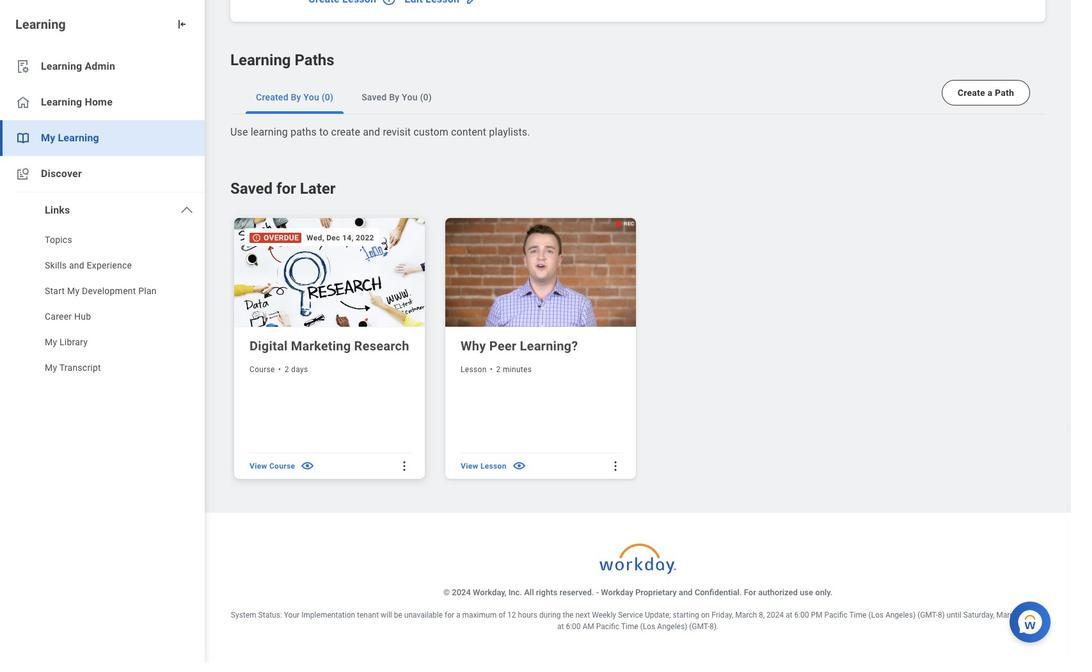Task type: locate. For each thing, give the bounding box(es) containing it.
admin
[[85, 60, 115, 72]]

use
[[230, 126, 248, 138]]

(0) for saved by you (0)
[[420, 92, 432, 102]]

visible image
[[512, 459, 527, 474]]

(los down update;
[[641, 623, 656, 632]]

6:00 left pm
[[795, 611, 810, 620]]

8,
[[759, 611, 765, 620]]

0 vertical spatial time
[[850, 611, 867, 620]]

visible image
[[300, 459, 315, 474]]

(0) up "to"
[[322, 92, 334, 102]]

1 vertical spatial and
[[69, 261, 84, 271]]

workday,
[[473, 588, 507, 598]]

(gmt-
[[918, 611, 938, 620], [690, 623, 710, 632]]

saved up use learning paths to create and revisit custom content playlists. at the top
[[362, 92, 387, 102]]

my left library at the left bottom of page
[[45, 337, 57, 348]]

angeles) down starting
[[658, 623, 688, 632]]

2
[[285, 365, 289, 374], [497, 365, 501, 374]]

career hub
[[45, 312, 91, 322]]

2024 right 9,
[[1028, 611, 1046, 620]]

links
[[45, 204, 70, 216]]

2 2 from the left
[[497, 365, 501, 374]]

course down the 'digital' at left bottom
[[250, 365, 275, 374]]

start my development plan
[[45, 286, 157, 296]]

1 2 from the left
[[285, 365, 289, 374]]

my right book open 'icon'
[[41, 132, 55, 144]]

1 horizontal spatial (gmt-
[[918, 611, 938, 620]]

2 days
[[285, 365, 308, 374]]

saved
[[362, 92, 387, 102], [230, 180, 273, 198]]

custom
[[414, 126, 449, 138]]

(gmt- left until
[[918, 611, 938, 620]]

0 horizontal spatial you
[[304, 92, 319, 102]]

why peer learning?
[[461, 339, 578, 354]]

view lesson
[[461, 462, 507, 471]]

6:00 down the
[[566, 623, 581, 632]]

learning
[[251, 126, 288, 138]]

(0) up custom
[[420, 92, 432, 102]]

learning up created
[[230, 51, 291, 69]]

1 vertical spatial time
[[621, 623, 639, 632]]

home
[[85, 96, 113, 108]]

0 horizontal spatial march
[[736, 611, 757, 620]]

lesson down why
[[461, 365, 487, 374]]

list containing learning admin
[[0, 49, 205, 382]]

1 vertical spatial (gmt-
[[690, 623, 710, 632]]

(0) for created by you (0)
[[322, 92, 334, 102]]

time right pm
[[850, 611, 867, 620]]

1 vertical spatial saved
[[230, 180, 273, 198]]

a inside system status: your implementation tenant will be unavailable for a maximum of 12 hours during the next weekly service update; starting on friday, march 8, 2024 at 6:00 pm pacific time (los angeles) (gmt-8) until saturday, march 9, 2024 at 6:00 am pacific time (los angeles) (gmt-8).
[[457, 611, 461, 620]]

wed,
[[307, 234, 325, 243]]

revisit
[[383, 126, 411, 138]]

2 horizontal spatial and
[[679, 588, 693, 598]]

by inside button
[[291, 92, 301, 102]]

my inside "my transcript" 'link'
[[45, 363, 57, 373]]

lesson
[[461, 365, 487, 374], [481, 462, 507, 471]]

confidential.
[[695, 588, 742, 598]]

12
[[508, 611, 516, 620]]

1 horizontal spatial a
[[988, 88, 993, 98]]

by inside 'button'
[[389, 92, 400, 102]]

peer
[[490, 339, 517, 354]]

you for created by you (0)
[[304, 92, 319, 102]]

1 horizontal spatial (los
[[869, 611, 884, 620]]

1 vertical spatial a
[[457, 611, 461, 620]]

2 vertical spatial and
[[679, 588, 693, 598]]

my right start
[[67, 286, 80, 296]]

time
[[850, 611, 867, 620], [621, 623, 639, 632]]

(0) inside button
[[322, 92, 334, 102]]

1 (0) from the left
[[322, 92, 334, 102]]

1 horizontal spatial and
[[363, 126, 380, 138]]

0 horizontal spatial pacific
[[597, 623, 620, 632]]

rights
[[536, 588, 558, 598]]

digital marketing research image
[[234, 218, 428, 328]]

saved inside 'button'
[[362, 92, 387, 102]]

skills and experience
[[45, 261, 132, 271]]

0 horizontal spatial (0)
[[322, 92, 334, 102]]

(los right pm
[[869, 611, 884, 620]]

1 horizontal spatial time
[[850, 611, 867, 620]]

(los
[[869, 611, 884, 620], [641, 623, 656, 632]]

1 vertical spatial for
[[445, 611, 455, 620]]

the
[[563, 611, 574, 620]]

saturday,
[[964, 611, 995, 620]]

friday,
[[712, 611, 734, 620]]

view for digital marketing research
[[250, 462, 267, 471]]

0 horizontal spatial (los
[[641, 623, 656, 632]]

plan
[[138, 286, 157, 296]]

you for saved by you (0)
[[402, 92, 418, 102]]

and up starting
[[679, 588, 693, 598]]

pacific right pm
[[825, 611, 848, 620]]

march left 8,
[[736, 611, 757, 620]]

0 horizontal spatial 6:00
[[566, 623, 581, 632]]

(0) inside 'button'
[[420, 92, 432, 102]]

1 vertical spatial at
[[558, 623, 564, 632]]

-
[[597, 588, 599, 598]]

my inside my library link
[[45, 337, 57, 348]]

0 vertical spatial lesson
[[461, 365, 487, 374]]

for
[[276, 180, 296, 198], [445, 611, 455, 620]]

your
[[284, 611, 300, 620]]

transcript
[[59, 363, 101, 373]]

(gmt- down "on"
[[690, 623, 710, 632]]

learning
[[15, 17, 66, 32], [230, 51, 291, 69], [41, 60, 82, 72], [41, 96, 82, 108], [58, 132, 99, 144]]

0 horizontal spatial a
[[457, 611, 461, 620]]

0 horizontal spatial 2
[[285, 365, 289, 374]]

6:00
[[795, 611, 810, 620], [566, 623, 581, 632]]

saved by you (0)
[[362, 92, 432, 102]]

1 horizontal spatial saved
[[362, 92, 387, 102]]

hours
[[518, 611, 538, 620]]

2 by from the left
[[389, 92, 400, 102]]

saved up exclamation circle image
[[230, 180, 273, 198]]

view for why peer learning?
[[461, 462, 479, 471]]

my inside my learning link
[[41, 132, 55, 144]]

create a path
[[958, 88, 1015, 98]]

1 horizontal spatial 6:00
[[795, 611, 810, 620]]

you inside button
[[304, 92, 319, 102]]

view left visible image
[[461, 462, 479, 471]]

0 horizontal spatial and
[[69, 261, 84, 271]]

view left visible icon
[[250, 462, 267, 471]]

list
[[0, 49, 205, 382], [230, 214, 652, 483], [0, 229, 205, 382]]

time down service
[[621, 623, 639, 632]]

by
[[291, 92, 301, 102], [389, 92, 400, 102]]

a left the path
[[988, 88, 993, 98]]

you inside 'button'
[[402, 92, 418, 102]]

saved by you (0) button
[[352, 81, 442, 114]]

0 horizontal spatial angeles)
[[658, 623, 688, 632]]

2 left days
[[285, 365, 289, 374]]

by up revisit
[[389, 92, 400, 102]]

0 horizontal spatial saved
[[230, 180, 273, 198]]

update;
[[645, 611, 671, 620]]

starting
[[673, 611, 700, 620]]

by right created
[[291, 92, 301, 102]]

1 view from the left
[[250, 462, 267, 471]]

0 horizontal spatial view
[[250, 462, 267, 471]]

a left maximum
[[457, 611, 461, 620]]

and
[[363, 126, 380, 138], [69, 261, 84, 271], [679, 588, 693, 598]]

0 vertical spatial and
[[363, 126, 380, 138]]

2 left minutes
[[497, 365, 501, 374]]

1 horizontal spatial (0)
[[420, 92, 432, 102]]

1 horizontal spatial view
[[461, 462, 479, 471]]

1 horizontal spatial 2
[[497, 365, 501, 374]]

learning for learning paths
[[230, 51, 291, 69]]

1 horizontal spatial at
[[786, 611, 793, 620]]

lesson left visible image
[[481, 462, 507, 471]]

pacific down weekly
[[597, 623, 620, 632]]

learning up report parameter icon
[[15, 17, 66, 32]]

pm
[[811, 611, 823, 620]]

you up paths
[[304, 92, 319, 102]]

by for saved
[[389, 92, 400, 102]]

0 vertical spatial angeles)
[[886, 611, 916, 620]]

1 march from the left
[[736, 611, 757, 620]]

0 horizontal spatial for
[[276, 180, 296, 198]]

learning paths tabs tab list
[[230, 81, 1046, 115]]

course left visible icon
[[269, 462, 295, 471]]

0 vertical spatial a
[[988, 88, 993, 98]]

maximum
[[463, 611, 497, 620]]

wed, dec 14, 2022
[[307, 234, 374, 243]]

learning left admin
[[41, 60, 82, 72]]

create
[[331, 126, 361, 138]]

for down © on the left bottom of the page
[[445, 611, 455, 620]]

1 horizontal spatial you
[[402, 92, 418, 102]]

1 by from the left
[[291, 92, 301, 102]]

my learning
[[41, 132, 99, 144]]

1 vertical spatial angeles)
[[658, 623, 688, 632]]

0 horizontal spatial (gmt-
[[690, 623, 710, 632]]

0 vertical spatial (gmt-
[[918, 611, 938, 620]]

on
[[701, 611, 710, 620]]

transformation import image
[[175, 18, 188, 31]]

1 horizontal spatial 2024
[[767, 611, 784, 620]]

view
[[250, 462, 267, 471], [461, 462, 479, 471]]

0 vertical spatial 6:00
[[795, 611, 810, 620]]

saved for saved for later
[[230, 180, 273, 198]]

until
[[947, 611, 962, 620]]

2024 right © on the left bottom of the page
[[452, 588, 471, 598]]

0 vertical spatial pacific
[[825, 611, 848, 620]]

content
[[451, 126, 487, 138]]

1 horizontal spatial march
[[997, 611, 1019, 620]]

start
[[45, 286, 65, 296]]

you up revisit
[[402, 92, 418, 102]]

research
[[354, 339, 410, 354]]

0 horizontal spatial by
[[291, 92, 301, 102]]

my for my learning
[[41, 132, 55, 144]]

1 you from the left
[[304, 92, 319, 102]]

for left later
[[276, 180, 296, 198]]

angeles) left 8)
[[886, 611, 916, 620]]

2 you from the left
[[402, 92, 418, 102]]

march left 9,
[[997, 611, 1019, 620]]

and right skills
[[69, 261, 84, 271]]

a
[[988, 88, 993, 98], [457, 611, 461, 620]]

at down the authorized
[[786, 611, 793, 620]]

1 horizontal spatial by
[[389, 92, 400, 102]]

service
[[618, 611, 643, 620]]

learning for learning admin
[[41, 60, 82, 72]]

0 horizontal spatial time
[[621, 623, 639, 632]]

my library link
[[0, 331, 205, 357]]

learning up the my learning
[[41, 96, 82, 108]]

inc.
[[509, 588, 522, 598]]

my left 'transcript'
[[45, 363, 57, 373]]

for
[[744, 588, 757, 598]]

by for created
[[291, 92, 301, 102]]

2024 right 8,
[[767, 611, 784, 620]]

and left revisit
[[363, 126, 380, 138]]

related actions vertical image
[[609, 460, 622, 473]]

2 view from the left
[[461, 462, 479, 471]]

2 (0) from the left
[[420, 92, 432, 102]]

0 horizontal spatial 2024
[[452, 588, 471, 598]]

digital
[[250, 339, 288, 354]]

8)
[[938, 611, 945, 620]]

1 horizontal spatial for
[[445, 611, 455, 620]]

pacific
[[825, 611, 848, 620], [597, 623, 620, 632]]

0 vertical spatial saved
[[362, 92, 387, 102]]

at down the
[[558, 623, 564, 632]]



Task type: describe. For each thing, give the bounding box(es) containing it.
learning down learning home
[[58, 132, 99, 144]]

list containing digital marketing research
[[230, 214, 652, 483]]

links button
[[0, 193, 205, 229]]

implementation
[[302, 611, 355, 620]]

am
[[583, 623, 595, 632]]

1 vertical spatial lesson
[[481, 462, 507, 471]]

learning home
[[41, 96, 113, 108]]

related actions vertical image
[[398, 460, 411, 473]]

1 vertical spatial course
[[269, 462, 295, 471]]

0 horizontal spatial at
[[558, 623, 564, 632]]

9,
[[1021, 611, 1026, 620]]

2 horizontal spatial 2024
[[1028, 611, 1046, 620]]

during
[[540, 611, 561, 620]]

library
[[60, 337, 88, 348]]

learning for learning home
[[41, 96, 82, 108]]

system
[[231, 611, 256, 620]]

saved for saved by you (0)
[[362, 92, 387, 102]]

learning home link
[[0, 85, 205, 120]]

1 vertical spatial 6:00
[[566, 623, 581, 632]]

edit image
[[465, 0, 480, 6]]

use
[[800, 588, 814, 598]]

0 vertical spatial for
[[276, 180, 296, 198]]

my for my transcript
[[45, 363, 57, 373]]

view course
[[250, 462, 295, 471]]

will
[[381, 611, 392, 620]]

unavailable
[[404, 611, 443, 620]]

my library
[[45, 337, 88, 348]]

digital marketing research link
[[250, 337, 412, 355]]

hub
[[74, 312, 91, 322]]

digital marketing research
[[250, 339, 410, 354]]

my learning link
[[0, 120, 205, 156]]

minutes
[[503, 365, 532, 374]]

my transcript link
[[0, 357, 205, 382]]

saved for later
[[230, 180, 336, 198]]

weekly
[[592, 611, 617, 620]]

14,
[[343, 234, 354, 243]]

later
[[300, 180, 336, 198]]

0 vertical spatial at
[[786, 611, 793, 620]]

a inside button
[[988, 88, 993, 98]]

list containing topics
[[0, 229, 205, 382]]

2 for marketing
[[285, 365, 289, 374]]

why peer learning? image
[[446, 218, 639, 328]]

career hub link
[[0, 305, 205, 331]]

created by you (0)
[[256, 92, 334, 102]]

why peer learning? link
[[461, 337, 624, 355]]

overdue
[[264, 234, 299, 243]]

2 for peer
[[497, 365, 501, 374]]

discover
[[41, 168, 82, 180]]

create
[[958, 88, 986, 98]]

created
[[256, 92, 289, 102]]

experience
[[87, 261, 132, 271]]

created by you (0) button
[[246, 81, 344, 114]]

©
[[444, 588, 450, 598]]

exclamation circle image
[[252, 234, 261, 243]]

paths
[[291, 126, 317, 138]]

topics link
[[0, 229, 205, 254]]

workday
[[601, 588, 634, 598]]

2 march from the left
[[997, 611, 1019, 620]]

learning admin
[[41, 60, 115, 72]]

discover link
[[0, 156, 205, 192]]

development
[[82, 286, 136, 296]]

2022
[[356, 234, 374, 243]]

0 vertical spatial course
[[250, 365, 275, 374]]

be
[[394, 611, 403, 620]]

path
[[996, 88, 1015, 98]]

days
[[291, 365, 308, 374]]

reserved.
[[560, 588, 594, 598]]

dec
[[327, 234, 340, 243]]

status:
[[258, 611, 282, 620]]

of
[[499, 611, 506, 620]]

career
[[45, 312, 72, 322]]

skills
[[45, 261, 67, 271]]

learning for learning
[[15, 17, 66, 32]]

1 horizontal spatial angeles)
[[886, 611, 916, 620]]

authorized
[[759, 588, 798, 598]]

proprietary
[[636, 588, 677, 598]]

marketing
[[291, 339, 351, 354]]

paths
[[295, 51, 335, 69]]

skills and experience link
[[0, 254, 205, 280]]

1 vertical spatial (los
[[641, 623, 656, 632]]

tenant
[[357, 611, 379, 620]]

use learning paths to create and revisit custom content playlists.
[[230, 126, 531, 138]]

for inside system status: your implementation tenant will be unavailable for a maximum of 12 hours during the next weekly service update; starting on friday, march 8, 2024 at 6:00 pm pacific time (los angeles) (gmt-8) until saturday, march 9, 2024 at 6:00 am pacific time (los angeles) (gmt-8).
[[445, 611, 455, 620]]

next
[[576, 611, 590, 620]]

all
[[524, 588, 534, 598]]

1 vertical spatial pacific
[[597, 623, 620, 632]]

system status: your implementation tenant will be unavailable for a maximum of 12 hours during the next weekly service update; starting on friday, march 8, 2024 at 6:00 pm pacific time (los angeles) (gmt-8) until saturday, march 9, 2024 at 6:00 am pacific time (los angeles) (gmt-8).
[[231, 611, 1046, 632]]

start my development plan link
[[0, 280, 205, 305]]

learning paths
[[230, 51, 335, 69]]

chevron up image
[[179, 203, 195, 218]]

create a path button
[[942, 80, 1031, 106]]

plus circle image
[[382, 0, 397, 6]]

home image
[[15, 95, 31, 110]]

report parameter image
[[15, 59, 31, 74]]

topics
[[45, 235, 72, 245]]

to
[[319, 126, 329, 138]]

my inside the start my development plan link
[[67, 286, 80, 296]]

why
[[461, 339, 486, 354]]

only.
[[816, 588, 833, 598]]

my transcript
[[45, 363, 101, 373]]

1 horizontal spatial pacific
[[825, 611, 848, 620]]

2 minutes
[[497, 365, 532, 374]]

my for my library
[[45, 337, 57, 348]]

book open image
[[15, 131, 31, 146]]

0 vertical spatial (los
[[869, 611, 884, 620]]



Task type: vqa. For each thing, say whether or not it's contained in the screenshot.
search workday 'search box'
no



